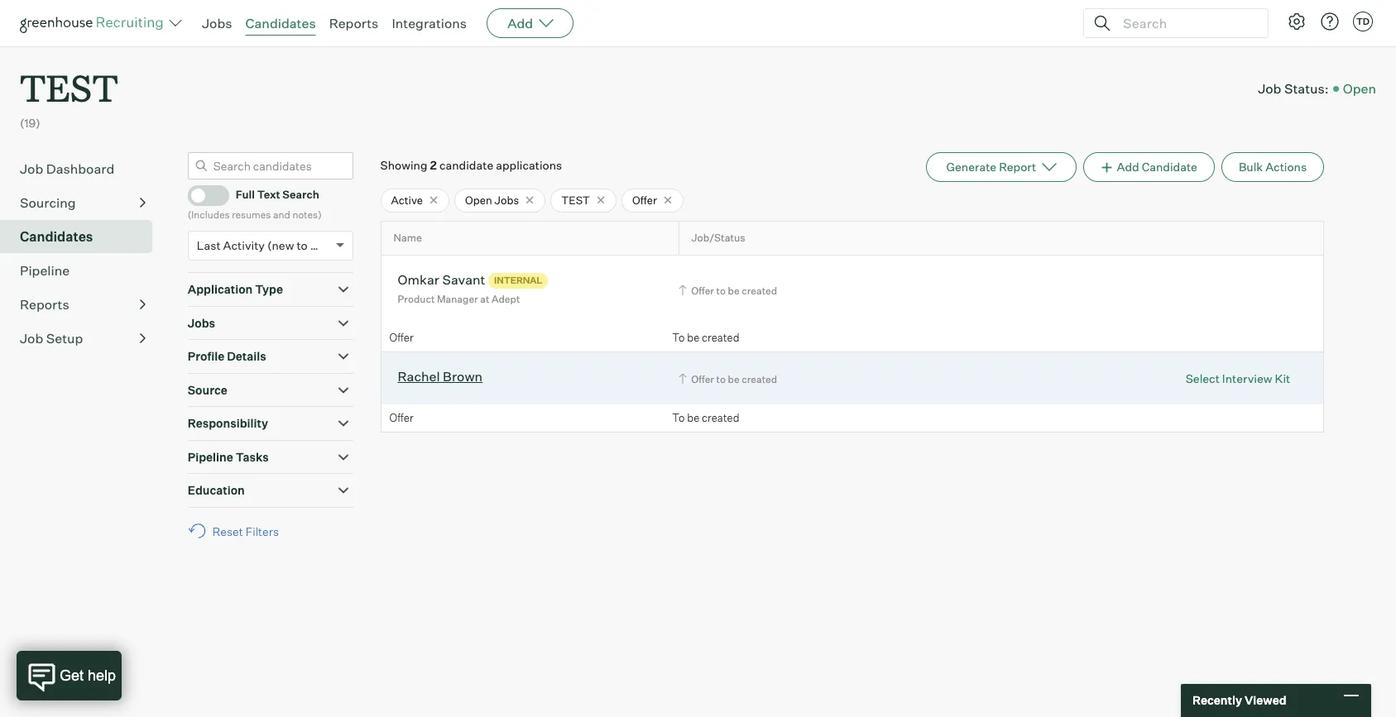 Task type: locate. For each thing, give the bounding box(es) containing it.
1 vertical spatial offer to be created link
[[676, 372, 781, 388]]

reports up the job setup
[[20, 296, 69, 313]]

0 horizontal spatial candidates link
[[20, 226, 146, 246]]

add for add
[[507, 15, 533, 31]]

education
[[188, 483, 245, 497]]

1 vertical spatial add
[[1117, 159, 1139, 174]]

0 vertical spatial offer to be created
[[691, 285, 777, 297]]

old)
[[310, 238, 332, 253]]

(includes
[[188, 208, 230, 221]]

add candidate link
[[1083, 152, 1215, 182]]

2 vertical spatial to
[[716, 374, 726, 386]]

reports
[[329, 15, 378, 31], [20, 296, 69, 313]]

omkar savant link
[[398, 271, 485, 290]]

bulk
[[1239, 159, 1263, 174]]

reports link down pipeline link
[[20, 294, 146, 314]]

0 horizontal spatial add
[[507, 15, 533, 31]]

filters
[[246, 524, 279, 538]]

1 vertical spatial candidates
[[20, 228, 93, 245]]

1 horizontal spatial reports link
[[329, 15, 378, 31]]

to be created
[[672, 331, 739, 344], [672, 411, 739, 424]]

pipeline link
[[20, 260, 146, 280]]

1 horizontal spatial add
[[1117, 159, 1139, 174]]

candidates down sourcing at the top
[[20, 228, 93, 245]]

to
[[297, 238, 308, 253], [716, 285, 726, 297], [716, 374, 726, 386]]

add candidate
[[1117, 159, 1197, 174]]

0 vertical spatial candidates link
[[245, 15, 316, 31]]

reports link left integrations on the top of the page
[[329, 15, 378, 31]]

active
[[391, 193, 423, 207]]

candidate reports are now available! apply filters and select "view in app" element
[[926, 152, 1077, 182]]

applications
[[496, 158, 562, 172]]

test for test
[[561, 193, 590, 207]]

0 vertical spatial test
[[20, 63, 118, 112]]

2 offer to be created from the top
[[691, 374, 777, 386]]

offer to be created link
[[676, 283, 781, 299], [676, 372, 781, 388]]

setup
[[46, 330, 83, 346]]

last
[[197, 238, 221, 253]]

1 vertical spatial reports link
[[20, 294, 146, 314]]

0 horizontal spatial reports
[[20, 296, 69, 313]]

jobs link
[[202, 15, 232, 31]]

0 horizontal spatial open
[[465, 193, 492, 207]]

test down applications
[[561, 193, 590, 207]]

candidates link up pipeline link
[[20, 226, 146, 246]]

candidates right jobs link
[[245, 15, 316, 31]]

offer
[[632, 193, 657, 207], [691, 285, 714, 297], [389, 331, 414, 344], [691, 374, 714, 386], [389, 411, 414, 424]]

job for job setup
[[20, 330, 43, 346]]

created
[[742, 285, 777, 297], [702, 331, 739, 344], [742, 374, 777, 386], [702, 411, 739, 424]]

adept
[[491, 293, 520, 306]]

open right status:
[[1343, 80, 1376, 96]]

job setup link
[[20, 328, 146, 348]]

interview
[[1222, 371, 1272, 386]]

open
[[1343, 80, 1376, 96], [465, 193, 492, 207]]

rachel
[[398, 369, 440, 385]]

full
[[236, 188, 255, 201]]

integrations
[[392, 15, 467, 31]]

test
[[20, 63, 118, 112], [561, 193, 590, 207]]

be
[[728, 285, 740, 297], [687, 331, 699, 344], [728, 374, 740, 386], [687, 411, 699, 424]]

0 vertical spatial pipeline
[[20, 262, 70, 279]]

0 vertical spatial offer to be created link
[[676, 283, 781, 299]]

actions
[[1265, 159, 1307, 174]]

1 to be created from the top
[[672, 331, 739, 344]]

offer to be created for 2nd offer to be created link from the top of the page
[[691, 374, 777, 386]]

0 vertical spatial add
[[507, 15, 533, 31]]

2 vertical spatial jobs
[[188, 316, 215, 330]]

job setup
[[20, 330, 83, 346]]

0 vertical spatial open
[[1343, 80, 1376, 96]]

1 horizontal spatial candidates
[[245, 15, 316, 31]]

job left setup
[[20, 330, 43, 346]]

0 vertical spatial to be created
[[672, 331, 739, 344]]

reports left integrations on the top of the page
[[329, 15, 378, 31]]

job dashboard link
[[20, 159, 146, 178]]

pipeline for pipeline
[[20, 262, 70, 279]]

offer to be created
[[691, 285, 777, 297], [691, 374, 777, 386]]

0 vertical spatial candidates
[[245, 15, 316, 31]]

notes)
[[292, 208, 322, 221]]

open down showing 2 candidate applications
[[465, 193, 492, 207]]

0 vertical spatial to
[[672, 331, 685, 344]]

1 vertical spatial to be created
[[672, 411, 739, 424]]

candidates
[[245, 15, 316, 31], [20, 228, 93, 245]]

1 vertical spatial pipeline
[[188, 450, 233, 464]]

profile
[[188, 349, 224, 363]]

integrations link
[[392, 15, 467, 31]]

1 vertical spatial candidates link
[[20, 226, 146, 246]]

generate report
[[946, 159, 1036, 174]]

1 horizontal spatial open
[[1343, 80, 1376, 96]]

1 vertical spatial offer to be created
[[691, 374, 777, 386]]

1 horizontal spatial reports
[[329, 15, 378, 31]]

profile details
[[188, 349, 266, 363]]

2 to from the top
[[672, 411, 685, 424]]

0 horizontal spatial test
[[20, 63, 118, 112]]

application
[[188, 282, 253, 296]]

and
[[273, 208, 290, 221]]

1 vertical spatial job
[[20, 160, 43, 177]]

1 horizontal spatial test
[[561, 193, 590, 207]]

1 vertical spatial reports
[[20, 296, 69, 313]]

1 horizontal spatial pipeline
[[188, 450, 233, 464]]

1 vertical spatial to
[[672, 411, 685, 424]]

1 vertical spatial test
[[561, 193, 590, 207]]

1 offer to be created from the top
[[691, 285, 777, 297]]

full text search (includes resumes and notes)
[[188, 188, 322, 221]]

product manager at adept
[[398, 293, 520, 306]]

pipeline
[[20, 262, 70, 279], [188, 450, 233, 464]]

1 horizontal spatial candidates link
[[245, 15, 316, 31]]

candidates link
[[245, 15, 316, 31], [20, 226, 146, 246]]

test up (19)
[[20, 63, 118, 112]]

pipeline for pipeline tasks
[[188, 450, 233, 464]]

pipeline up education
[[188, 450, 233, 464]]

add
[[507, 15, 533, 31], [1117, 159, 1139, 174]]

0 vertical spatial reports
[[329, 15, 378, 31]]

1 offer to be created link from the top
[[676, 283, 781, 299]]

pipeline down sourcing at the top
[[20, 262, 70, 279]]

reports link
[[329, 15, 378, 31], [20, 294, 146, 314]]

0 vertical spatial to
[[297, 238, 308, 253]]

select interview kit link
[[1186, 371, 1290, 387]]

tasks
[[236, 450, 269, 464]]

candidates link right jobs link
[[245, 15, 316, 31]]

job left status:
[[1258, 80, 1281, 96]]

1 vertical spatial open
[[465, 193, 492, 207]]

test link
[[20, 46, 118, 115]]

0 horizontal spatial pipeline
[[20, 262, 70, 279]]

td
[[1356, 16, 1370, 27]]

checkmark image
[[195, 188, 208, 200]]

jobs
[[202, 15, 232, 31], [495, 193, 519, 207], [188, 316, 215, 330]]

2 offer to be created link from the top
[[676, 372, 781, 388]]

open for open jobs
[[465, 193, 492, 207]]

last activity (new to old)
[[197, 238, 332, 253]]

add inside the add popup button
[[507, 15, 533, 31]]

1 vertical spatial to
[[716, 285, 726, 297]]

open jobs
[[465, 193, 519, 207]]

showing
[[380, 158, 427, 172]]

Search text field
[[1119, 11, 1253, 35]]

job for job status:
[[1258, 80, 1281, 96]]

2 vertical spatial job
[[20, 330, 43, 346]]

job up sourcing at the top
[[20, 160, 43, 177]]

select
[[1186, 371, 1220, 386]]

add inside 'add candidate' link
[[1117, 159, 1139, 174]]

source
[[188, 383, 227, 397]]

0 vertical spatial job
[[1258, 80, 1281, 96]]

to for 2nd offer to be created link from the top of the page
[[716, 374, 726, 386]]



Task type: vqa. For each thing, say whether or not it's contained in the screenshot.
(new on the top left of page
yes



Task type: describe. For each thing, give the bounding box(es) containing it.
td button
[[1353, 12, 1373, 31]]

candidate
[[439, 158, 493, 172]]

1 vertical spatial jobs
[[495, 193, 519, 207]]

bulk actions
[[1239, 159, 1307, 174]]

job/status
[[691, 232, 745, 244]]

0 vertical spatial jobs
[[202, 15, 232, 31]]

application type
[[188, 282, 283, 296]]

rachel brown link
[[398, 369, 483, 388]]

recently
[[1192, 694, 1242, 708]]

showing 2 candidate applications
[[380, 158, 562, 172]]

status:
[[1284, 80, 1329, 96]]

resumes
[[232, 208, 271, 221]]

name
[[394, 232, 422, 244]]

Search candidates field
[[188, 152, 353, 179]]

pipeline tasks
[[188, 450, 269, 464]]

(19)
[[20, 116, 40, 130]]

0 horizontal spatial reports link
[[20, 294, 146, 314]]

bulk actions link
[[1221, 152, 1324, 182]]

open for open
[[1343, 80, 1376, 96]]

reset filters
[[212, 524, 279, 538]]

at
[[480, 293, 489, 306]]

reports inside reports link
[[20, 296, 69, 313]]

test for test (19)
[[20, 63, 118, 112]]

brown
[[443, 369, 483, 385]]

greenhouse recruiting image
[[20, 13, 169, 33]]

product
[[398, 293, 435, 306]]

generate report button
[[926, 152, 1077, 182]]

internal
[[494, 275, 542, 287]]

reset
[[212, 524, 243, 538]]

td button
[[1350, 8, 1376, 35]]

add button
[[487, 8, 574, 38]]

configure image
[[1287, 12, 1307, 31]]

1 to from the top
[[672, 331, 685, 344]]

recently viewed
[[1192, 694, 1286, 708]]

report
[[999, 159, 1036, 174]]

manager
[[437, 293, 478, 306]]

search
[[282, 188, 319, 201]]

responsibility
[[188, 416, 268, 430]]

sourcing link
[[20, 193, 146, 212]]

select interview kit
[[1186, 371, 1290, 386]]

2 to be created from the top
[[672, 411, 739, 424]]

kit
[[1275, 371, 1290, 386]]

text
[[257, 188, 280, 201]]

add for add candidate
[[1117, 159, 1139, 174]]

viewed
[[1245, 694, 1286, 708]]

generate
[[946, 159, 996, 174]]

omkar savant
[[398, 271, 485, 288]]

0 horizontal spatial candidates
[[20, 228, 93, 245]]

job status:
[[1258, 80, 1329, 96]]

omkar
[[398, 271, 439, 288]]

job dashboard
[[20, 160, 114, 177]]

test (19)
[[20, 63, 118, 130]]

last activity (new to old) option
[[197, 238, 332, 253]]

savant
[[442, 271, 485, 288]]

type
[[255, 282, 283, 296]]

2
[[430, 158, 437, 172]]

offer to be created for first offer to be created link from the top
[[691, 285, 777, 297]]

dashboard
[[46, 160, 114, 177]]

activity
[[223, 238, 265, 253]]

details
[[227, 349, 266, 363]]

candidate
[[1142, 159, 1197, 174]]

reset filters button
[[188, 516, 287, 547]]

0 vertical spatial reports link
[[329, 15, 378, 31]]

rachel brown
[[398, 369, 483, 385]]

sourcing
[[20, 194, 76, 211]]

(new
[[267, 238, 294, 253]]

to for first offer to be created link from the top
[[716, 285, 726, 297]]

job for job dashboard
[[20, 160, 43, 177]]



